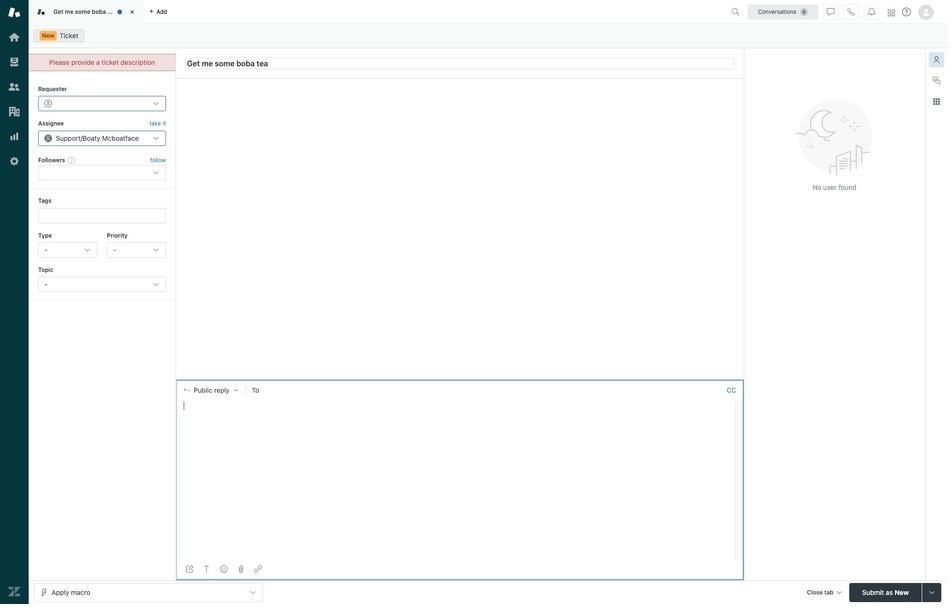 Task type: locate. For each thing, give the bounding box(es) containing it.
main element
[[0, 0, 29, 604]]

button displays agent's chat status as invisible. image
[[827, 8, 835, 16]]

zendesk products image
[[888, 9, 895, 16]]

reporting image
[[8, 130, 21, 143]]

Subject field
[[185, 57, 734, 69]]

zendesk support image
[[8, 6, 21, 19]]

views image
[[8, 56, 21, 68]]

secondary element
[[29, 26, 948, 45]]

tab
[[29, 0, 143, 24]]

add link (cmd k) image
[[254, 565, 262, 573]]

zendesk image
[[8, 585, 21, 598]]

apps image
[[933, 98, 940, 105]]

minimize composer image
[[456, 376, 464, 383]]

notifications image
[[868, 8, 876, 16]]

customers image
[[8, 81, 21, 93]]



Task type: describe. For each thing, give the bounding box(es) containing it.
insert emojis image
[[220, 565, 228, 573]]

tabs tab list
[[29, 0, 728, 24]]

draft mode image
[[186, 565, 193, 573]]

get help image
[[902, 8, 911, 16]]

customer context image
[[933, 56, 940, 63]]

close image
[[127, 7, 137, 17]]

info on adding followers image
[[68, 156, 76, 164]]

Public reply composer text field
[[180, 400, 732, 420]]

admin image
[[8, 155, 21, 167]]

add attachment image
[[237, 565, 245, 573]]

get started image
[[8, 31, 21, 43]]

format text image
[[203, 565, 210, 573]]

organizations image
[[8, 105, 21, 118]]



Task type: vqa. For each thing, say whether or not it's contained in the screenshot.
tabs tab list
yes



